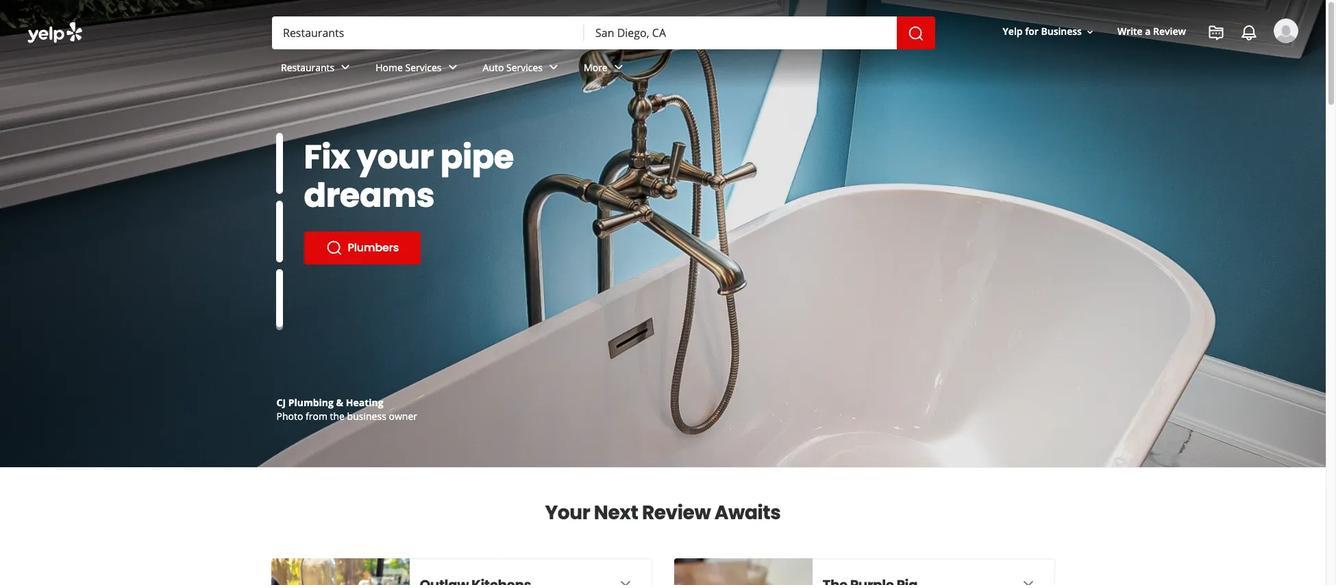 Task type: describe. For each thing, give the bounding box(es) containing it.
more link
[[573, 49, 638, 89]]

24 chevron down v2 image for home services
[[445, 59, 461, 76]]

yelp for business button
[[998, 20, 1101, 44]]

home services
[[376, 61, 442, 74]]

none field find
[[283, 25, 574, 40]]

2 select slide image from the top
[[276, 201, 283, 262]]

fix your pipe dreams
[[304, 134, 514, 219]]

projects image
[[1208, 25, 1225, 41]]

a
[[1146, 25, 1151, 38]]

24 search v2 image
[[326, 240, 342, 256]]

plumbers
[[348, 240, 399, 256]]

pipe
[[441, 134, 514, 180]]

3 select slide image from the top
[[276, 268, 283, 329]]

plumbing
[[288, 396, 334, 409]]

awaits
[[715, 500, 781, 526]]

photo of outlaw kitchens image
[[271, 559, 410, 585]]

from
[[306, 410, 328, 423]]

heating
[[346, 396, 384, 409]]

write a review
[[1118, 25, 1187, 38]]

1 select slide image from the top
[[276, 133, 283, 194]]

review for next
[[642, 500, 711, 526]]

auto
[[483, 61, 504, 74]]

owner
[[389, 410, 417, 423]]

services for home services
[[405, 61, 442, 74]]

home services link
[[365, 49, 472, 89]]

24 chevron down v2 image for more
[[611, 59, 627, 76]]

dismiss card image
[[617, 578, 634, 585]]

&
[[336, 396, 343, 409]]

next
[[594, 500, 638, 526]]

photo
[[277, 410, 303, 423]]

business categories element
[[270, 49, 1299, 89]]

auto services
[[483, 61, 543, 74]]



Task type: vqa. For each thing, say whether or not it's contained in the screenshot.
Show More Activity
no



Task type: locate. For each thing, give the bounding box(es) containing it.
cj plumbing & heating link
[[277, 396, 384, 409]]

auto services link
[[472, 49, 573, 89]]

1 none field from the left
[[283, 25, 574, 40]]

none field up home services link
[[283, 25, 574, 40]]

dismiss card image
[[1020, 578, 1037, 585]]

24 chevron down v2 image inside auto services link
[[546, 59, 562, 76]]

1 horizontal spatial none field
[[596, 25, 886, 40]]

select slide image
[[276, 133, 283, 194], [276, 201, 283, 262], [276, 268, 283, 329]]

yelp for business
[[1003, 25, 1082, 38]]

user actions element
[[992, 17, 1318, 101]]

review right the a at the right top
[[1154, 25, 1187, 38]]

1 vertical spatial review
[[642, 500, 711, 526]]

restaurants link
[[270, 49, 365, 89]]

16 chevron down v2 image
[[1085, 27, 1096, 37]]

review inside write a review "link"
[[1154, 25, 1187, 38]]

1 24 chevron down v2 image from the left
[[337, 59, 354, 76]]

photo of the purple pig image
[[674, 559, 813, 585]]

none field near
[[596, 25, 886, 40]]

the
[[330, 410, 345, 423]]

24 chevron down v2 image for auto services
[[546, 59, 562, 76]]

yelp
[[1003, 25, 1023, 38]]

services for auto services
[[507, 61, 543, 74]]

0 vertical spatial select slide image
[[276, 133, 283, 194]]

review
[[1154, 25, 1187, 38], [642, 500, 711, 526]]

0 vertical spatial review
[[1154, 25, 1187, 38]]

your next review awaits
[[545, 500, 781, 526]]

restaurants
[[281, 61, 335, 74]]

noah l. image
[[1274, 19, 1299, 43]]

home
[[376, 61, 403, 74]]

1 horizontal spatial services
[[507, 61, 543, 74]]

Near text field
[[596, 25, 886, 40]]

cj plumbing & heating photo from the business owner
[[277, 396, 417, 423]]

your
[[357, 134, 434, 180]]

2 services from the left
[[507, 61, 543, 74]]

business
[[1042, 25, 1082, 38]]

2 24 chevron down v2 image from the left
[[445, 59, 461, 76]]

24 chevron down v2 image left auto
[[445, 59, 461, 76]]

cj
[[277, 396, 286, 409]]

2 none field from the left
[[596, 25, 886, 40]]

0 horizontal spatial services
[[405, 61, 442, 74]]

none field up business categories element
[[596, 25, 886, 40]]

0 horizontal spatial review
[[642, 500, 711, 526]]

24 chevron down v2 image right more
[[611, 59, 627, 76]]

0 horizontal spatial none field
[[283, 25, 574, 40]]

write a review link
[[1112, 20, 1192, 44]]

3 24 chevron down v2 image from the left
[[546, 59, 562, 76]]

1 vertical spatial select slide image
[[276, 201, 283, 262]]

24 chevron down v2 image inside more link
[[611, 59, 627, 76]]

services right home
[[405, 61, 442, 74]]

search image
[[908, 25, 925, 42]]

1 services from the left
[[405, 61, 442, 74]]

24 chevron down v2 image inside the restaurants link
[[337, 59, 354, 76]]

notifications image
[[1241, 25, 1258, 41]]

write
[[1118, 25, 1143, 38]]

4 24 chevron down v2 image from the left
[[611, 59, 627, 76]]

for
[[1026, 25, 1039, 38]]

24 chevron down v2 image inside home services link
[[445, 59, 461, 76]]

None search field
[[0, 0, 1326, 101], [272, 16, 938, 49], [0, 0, 1326, 101], [272, 16, 938, 49]]

services
[[405, 61, 442, 74], [507, 61, 543, 74]]

Find text field
[[283, 25, 574, 40]]

explore banner section banner
[[0, 0, 1326, 467]]

business
[[347, 410, 386, 423]]

review right next
[[642, 500, 711, 526]]

more
[[584, 61, 608, 74]]

2 vertical spatial select slide image
[[276, 268, 283, 329]]

plumbers link
[[304, 232, 421, 265]]

24 chevron down v2 image for restaurants
[[337, 59, 354, 76]]

fix
[[304, 134, 350, 180]]

your
[[545, 500, 590, 526]]

review for a
[[1154, 25, 1187, 38]]

1 horizontal spatial review
[[1154, 25, 1187, 38]]

dreams
[[304, 173, 435, 219]]

24 chevron down v2 image
[[337, 59, 354, 76], [445, 59, 461, 76], [546, 59, 562, 76], [611, 59, 627, 76]]

24 chevron down v2 image right auto services on the top
[[546, 59, 562, 76]]

services right auto
[[507, 61, 543, 74]]

None field
[[283, 25, 574, 40], [596, 25, 886, 40]]

24 chevron down v2 image right restaurants
[[337, 59, 354, 76]]



